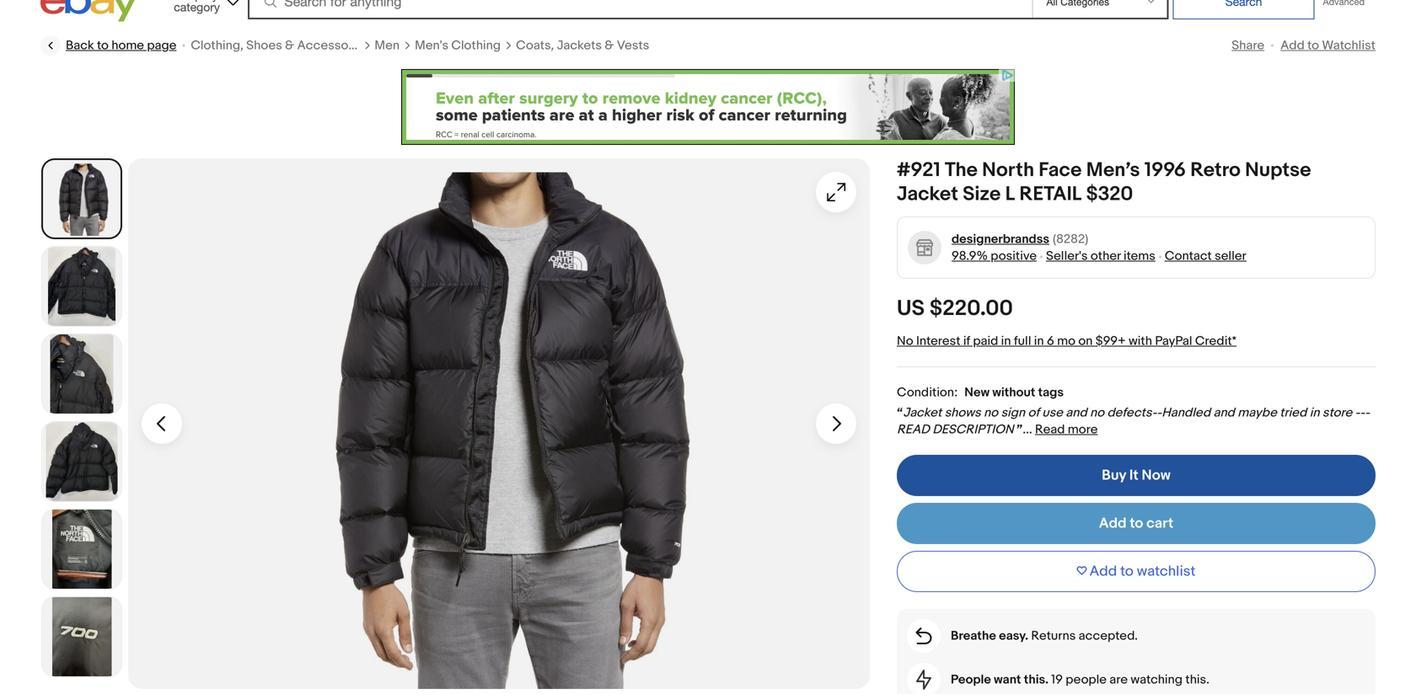 Task type: describe. For each thing, give the bounding box(es) containing it.
it
[[1130, 467, 1139, 485]]

maybe
[[1238, 406, 1277, 421]]

men's clothing link
[[415, 37, 501, 54]]

new
[[965, 385, 990, 400]]

condition: new without tags
[[897, 385, 1064, 400]]

men's
[[1086, 158, 1140, 183]]

returns
[[1031, 629, 1076, 644]]

2 - from the left
[[1355, 406, 1360, 421]]

credit*
[[1195, 334, 1237, 349]]

are
[[1110, 673, 1128, 688]]

no
[[897, 334, 914, 349]]

coats, jackets & vests
[[516, 38, 649, 53]]

clothing,
[[191, 38, 244, 53]]

without
[[993, 385, 1036, 400]]

designerbrandss
[[952, 232, 1050, 247]]

home
[[111, 38, 144, 53]]

add for add to watchlist
[[1090, 563, 1117, 581]]

to for watchlist
[[1308, 38, 1319, 53]]

contact
[[1165, 249, 1212, 264]]

1 and from the left
[[1066, 406, 1087, 421]]

no interest if paid in full in 6 mo on $99+ with paypal credit* link
[[897, 334, 1237, 349]]

#921 the north face men's 1996 retro nuptse jacket size l  retail $320 - picture 1 of 6 image
[[128, 158, 870, 690]]

people want this. 19 people are watching this.
[[951, 673, 1210, 688]]

advertisement region
[[401, 69, 1015, 145]]

picture 1 of 6 image
[[43, 160, 121, 238]]

page
[[147, 38, 177, 53]]

want
[[994, 673, 1021, 688]]

jackets
[[557, 38, 602, 53]]

3 - from the left
[[1360, 406, 1365, 421]]

6
[[1047, 334, 1055, 349]]

picture 5 of 6 image
[[42, 510, 121, 589]]

add to watchlist button
[[897, 551, 1376, 593]]

buy it now
[[1102, 467, 1171, 485]]

cart
[[1147, 515, 1174, 533]]

north
[[982, 158, 1035, 183]]

jacket inside " jacket shows no sign of use and no  defects--handled and maybe tried in store --- read description
[[903, 406, 942, 421]]

picture 4 of 6 image
[[42, 422, 121, 502]]

buy it now link
[[897, 455, 1376, 497]]

paypal
[[1155, 334, 1193, 349]]

us $220.00
[[897, 296, 1013, 322]]

read
[[1035, 422, 1065, 438]]

watchlist
[[1322, 38, 1376, 53]]

" jacket shows no sign of use and no  defects--handled and maybe tried in store --- read description
[[897, 406, 1370, 438]]

the
[[945, 158, 978, 183]]

tags
[[1038, 385, 1064, 400]]

of
[[1028, 406, 1039, 421]]

size
[[963, 183, 1001, 207]]

jacket inside #921 the north face men's 1996 retro nuptse jacket size l  retail $320
[[897, 183, 958, 207]]

if
[[964, 334, 970, 349]]

#921
[[897, 158, 941, 183]]

back to home page link
[[40, 35, 177, 56]]

clothing
[[451, 38, 501, 53]]

to for home
[[97, 38, 109, 53]]

#921 the north face men's 1996 retro nuptse jacket size l  retail $320
[[897, 158, 1311, 207]]

positive
[[991, 249, 1037, 264]]

add to watchlist
[[1090, 563, 1196, 581]]

men
[[375, 38, 400, 53]]

easy.
[[999, 629, 1029, 644]]

now
[[1142, 467, 1171, 485]]

interest
[[916, 334, 961, 349]]

add to cart link
[[897, 503, 1376, 545]]

men link
[[375, 37, 400, 54]]

19
[[1052, 673, 1063, 688]]

to for watchlist
[[1121, 563, 1134, 581]]

other
[[1091, 249, 1121, 264]]

0 horizontal spatial in
[[1001, 334, 1011, 349]]

sign
[[1001, 406, 1025, 421]]

"
[[897, 406, 903, 421]]

people
[[951, 673, 991, 688]]

2 and from the left
[[1214, 406, 1235, 421]]

add for add to watchlist
[[1281, 38, 1305, 53]]

shoes
[[246, 38, 282, 53]]

shop by category
[[174, 0, 220, 14]]

picture 2 of 6 image
[[42, 247, 121, 326]]

with details__icon image for people
[[916, 670, 932, 691]]

contact seller link
[[1165, 249, 1247, 264]]

retro
[[1191, 158, 1241, 183]]

men's
[[415, 38, 449, 53]]

$320
[[1086, 183, 1133, 207]]

category
[[174, 0, 220, 14]]



Task type: locate. For each thing, give the bounding box(es) containing it.
people
[[1066, 673, 1107, 688]]

add to watchlist link
[[1281, 38, 1376, 53]]

add for add to cart
[[1099, 515, 1127, 533]]

add inside button
[[1090, 563, 1117, 581]]

accepted.
[[1079, 629, 1138, 644]]

watching
[[1131, 673, 1183, 688]]

1 & from the left
[[285, 38, 294, 53]]

jacket
[[897, 183, 958, 207], [903, 406, 942, 421]]

add down the add to cart
[[1090, 563, 1117, 581]]

0 horizontal spatial no
[[984, 406, 998, 421]]

contact seller
[[1165, 249, 1247, 264]]

2 horizontal spatial in
[[1310, 406, 1320, 421]]

1996
[[1145, 158, 1186, 183]]

this.
[[1024, 673, 1049, 688], [1186, 673, 1210, 688]]

mo
[[1057, 334, 1076, 349]]

add
[[1281, 38, 1305, 53], [1099, 515, 1127, 533], [1090, 563, 1117, 581]]

and up 'more'
[[1066, 406, 1087, 421]]

1 horizontal spatial and
[[1214, 406, 1235, 421]]

4 - from the left
[[1365, 406, 1370, 421]]

in left the 6
[[1034, 334, 1044, 349]]

in inside " jacket shows no sign of use and no  defects--handled and maybe tried in store --- read description
[[1310, 406, 1320, 421]]

$220.00
[[930, 296, 1013, 322]]

with details__icon image for breathe
[[916, 628, 932, 645]]

0 vertical spatial jacket
[[897, 183, 958, 207]]

clothing, shoes & accessories link
[[191, 37, 370, 54]]

None submit
[[1173, 0, 1315, 19]]

& for vests
[[605, 38, 614, 53]]

clothing, shoes & accessories men
[[191, 38, 400, 53]]

0 horizontal spatial this.
[[1024, 673, 1049, 688]]

and left maybe
[[1214, 406, 1235, 421]]

men's clothing
[[415, 38, 501, 53]]

designerbrandss link
[[952, 231, 1050, 248]]

jacket up the designerbrandss icon
[[897, 183, 958, 207]]

in
[[1001, 334, 1011, 349], [1034, 334, 1044, 349], [1310, 406, 1320, 421]]

add left "cart"
[[1099, 515, 1127, 533]]

full
[[1014, 334, 1031, 349]]

defects-
[[1107, 406, 1157, 421]]

picture 3 of 6 image
[[42, 335, 121, 414]]

handled
[[1162, 406, 1211, 421]]

description
[[933, 422, 1014, 438]]

1 vertical spatial jacket
[[903, 406, 942, 421]]

no
[[984, 406, 998, 421], [1090, 406, 1105, 421]]

us
[[897, 296, 925, 322]]

add right share button on the top of page
[[1281, 38, 1305, 53]]

seller's other items link
[[1046, 249, 1156, 264]]

share
[[1232, 38, 1265, 53]]

jacket up "read"
[[903, 406, 942, 421]]

to for cart
[[1130, 515, 1143, 533]]

2 no from the left
[[1090, 406, 1105, 421]]

98.9%
[[952, 249, 988, 264]]

Search for anything text field
[[251, 0, 1029, 18]]

with
[[1129, 334, 1152, 349]]

2 vertical spatial add
[[1090, 563, 1117, 581]]

picture 6 of 6 image
[[42, 598, 121, 677]]

paid
[[973, 334, 998, 349]]

store
[[1323, 406, 1353, 421]]

coats,
[[516, 38, 554, 53]]

no left the 'sign'
[[984, 406, 998, 421]]

with details__icon image left breathe
[[916, 628, 932, 645]]

$99+
[[1096, 334, 1126, 349]]

to inside button
[[1121, 563, 1134, 581]]

& left "vests"
[[605, 38, 614, 53]]

items
[[1124, 249, 1156, 264]]

1 horizontal spatial no
[[1090, 406, 1105, 421]]

accessories
[[297, 38, 370, 53]]

0 horizontal spatial &
[[285, 38, 294, 53]]

in left full
[[1001, 334, 1011, 349]]

0 vertical spatial with details__icon image
[[916, 628, 932, 645]]

...
[[1023, 422, 1032, 438]]

and
[[1066, 406, 1087, 421], [1214, 406, 1235, 421]]

this. left "19" at the bottom right of page
[[1024, 673, 1049, 688]]

& inside coats, jackets & vests link
[[605, 38, 614, 53]]

2 & from the left
[[605, 38, 614, 53]]

-
[[1157, 406, 1162, 421], [1355, 406, 1360, 421], [1360, 406, 1365, 421], [1365, 406, 1370, 421]]

in right tried
[[1310, 406, 1320, 421]]

& right shoes
[[285, 38, 294, 53]]

designerbrandss image
[[908, 231, 942, 265]]

breathe
[[951, 629, 996, 644]]

add to watchlist
[[1281, 38, 1376, 53]]

by
[[205, 0, 218, 2]]

back to home page
[[66, 38, 177, 53]]

no interest if paid in full in 6 mo on $99+ with paypal credit*
[[897, 334, 1237, 349]]

seller's other items
[[1046, 249, 1156, 264]]

retail
[[1020, 183, 1082, 207]]

l
[[1005, 183, 1015, 207]]

1 no from the left
[[984, 406, 998, 421]]

1 vertical spatial with details__icon image
[[916, 670, 932, 691]]

1 horizontal spatial in
[[1034, 334, 1044, 349]]

0 horizontal spatial and
[[1066, 406, 1087, 421]]

use
[[1042, 406, 1063, 421]]

1 vertical spatial add
[[1099, 515, 1127, 533]]

watchlist
[[1137, 563, 1196, 581]]

breathe easy. returns accepted.
[[951, 629, 1138, 644]]

with details__icon image
[[916, 628, 932, 645], [916, 670, 932, 691]]

no up 'more'
[[1090, 406, 1105, 421]]

0 vertical spatial add
[[1281, 38, 1305, 53]]

read more link
[[1035, 422, 1098, 438]]

& for accessories
[[285, 38, 294, 53]]

98.9% positive link
[[952, 249, 1037, 264]]

2 this. from the left
[[1186, 673, 1210, 688]]

this. right watching at the right bottom
[[1186, 673, 1210, 688]]

buy
[[1102, 467, 1126, 485]]

1 horizontal spatial this.
[[1186, 673, 1210, 688]]

back
[[66, 38, 94, 53]]

" ... read more
[[1017, 422, 1098, 438]]

seller
[[1215, 249, 1247, 264]]

1 this. from the left
[[1024, 673, 1049, 688]]

"
[[1017, 422, 1023, 438]]

1 - from the left
[[1157, 406, 1162, 421]]

share button
[[1232, 38, 1265, 53]]

tried
[[1280, 406, 1307, 421]]

shop
[[174, 0, 202, 2]]

&
[[285, 38, 294, 53], [605, 38, 614, 53]]

1 horizontal spatial &
[[605, 38, 614, 53]]

with details__icon image left people
[[916, 670, 932, 691]]

shows
[[945, 406, 981, 421]]

vests
[[617, 38, 649, 53]]

on
[[1079, 334, 1093, 349]]

to
[[97, 38, 109, 53], [1308, 38, 1319, 53], [1130, 515, 1143, 533], [1121, 563, 1134, 581]]

nuptse
[[1245, 158, 1311, 183]]

coats, jackets & vests link
[[516, 37, 649, 54]]

add to cart
[[1099, 515, 1174, 533]]



Task type: vqa. For each thing, say whether or not it's contained in the screenshot.
It
yes



